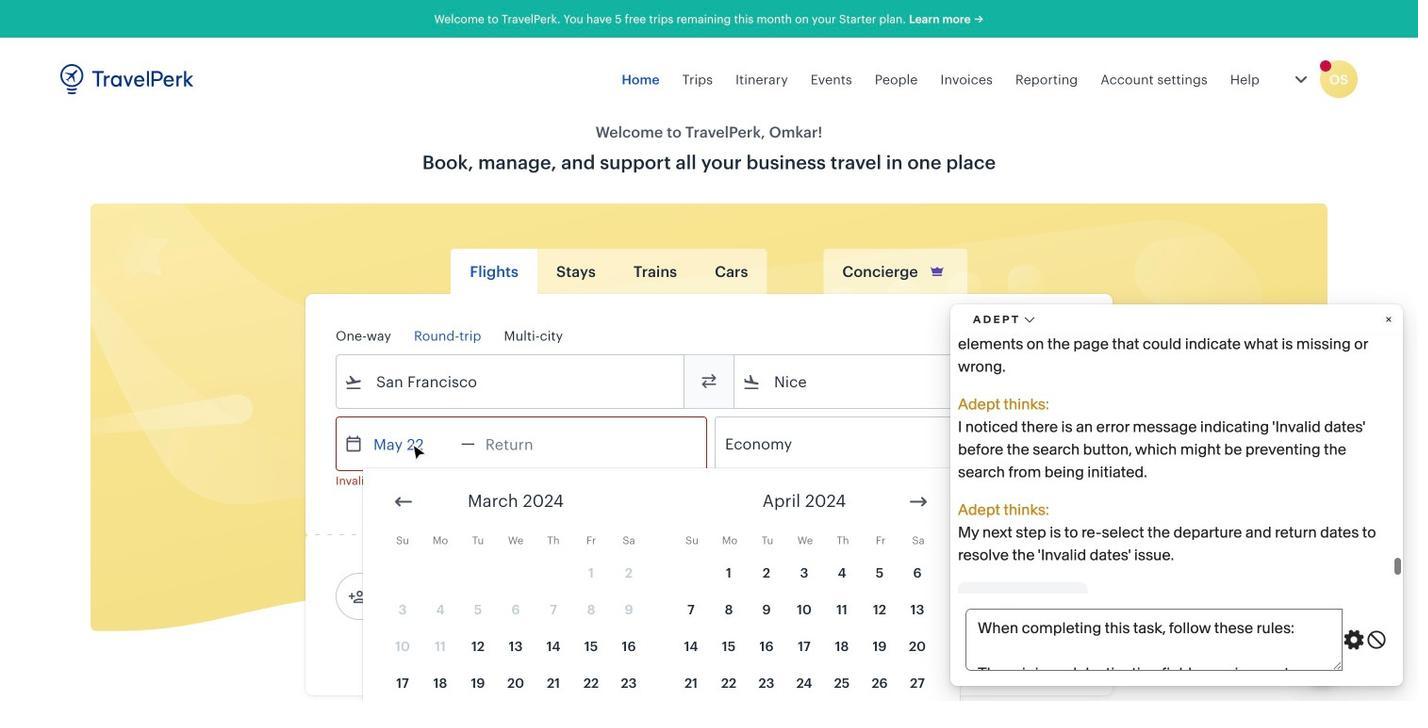 Task type: describe. For each thing, give the bounding box(es) containing it.
Add first traveler search field
[[367, 582, 563, 612]]

From search field
[[363, 367, 659, 397]]

calendar application
[[363, 469, 1418, 702]]

To search field
[[761, 367, 1057, 397]]



Task type: locate. For each thing, give the bounding box(es) containing it.
move backward to switch to the previous month. image
[[392, 491, 415, 514]]

move forward to switch to the next month. image
[[907, 491, 930, 514]]

Return text field
[[475, 418, 573, 471]]

Depart text field
[[363, 418, 461, 471]]



